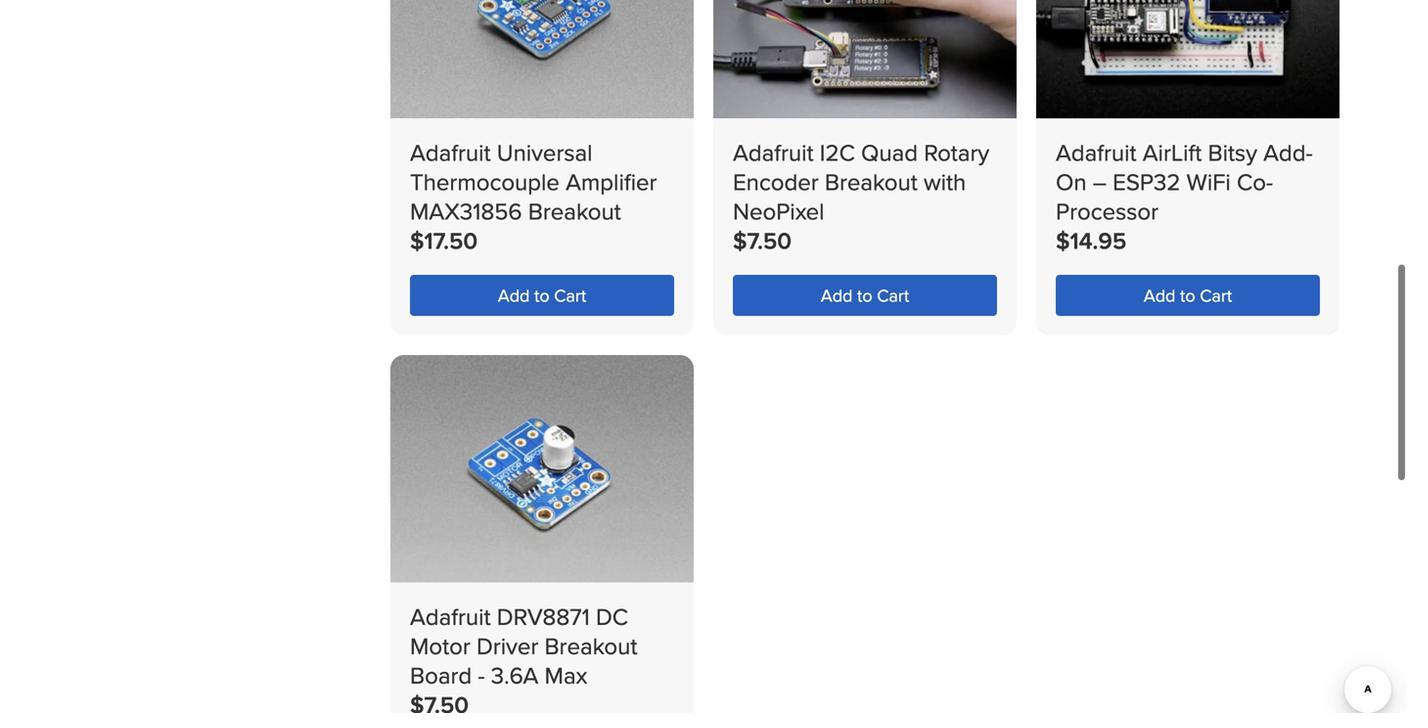 Task type: locate. For each thing, give the bounding box(es) containing it.
breakout for $7.50
[[825, 165, 918, 199]]

universal
[[497, 136, 593, 170]]

video of a hand twisting the four encoder knobs with a data readout on a tft microcontroller. element
[[714, 0, 1017, 119]]

add to cart for $14.95
[[1144, 283, 1233, 308]]

encoder
[[733, 165, 819, 199]]

2 horizontal spatial cart
[[1201, 283, 1233, 308]]

2 add to cart button from the left
[[733, 275, 998, 316]]

adafruit for $17.50
[[410, 136, 491, 170]]

to
[[535, 283, 550, 308], [858, 283, 873, 308], [1181, 283, 1196, 308]]

3 add to cart button from the left
[[1056, 275, 1321, 316]]

with
[[924, 165, 967, 199]]

cart for $17.50
[[554, 283, 587, 308]]

–
[[1093, 165, 1107, 199]]

0 horizontal spatial add to cart
[[498, 283, 587, 308]]

adafruit
[[410, 136, 491, 170], [733, 136, 814, 170], [1056, 136, 1137, 170], [410, 600, 491, 634]]

1 horizontal spatial add
[[821, 283, 853, 308]]

0 horizontal spatial add
[[498, 283, 530, 308]]

adafruit airlift bitsy add-on – esp32 wifi co-processor connected to a half sized white breadboard and a oled with various wording showing on the display. element
[[1037, 0, 1340, 119]]

3 to from the left
[[1181, 283, 1196, 308]]

3 add to cart from the left
[[1144, 283, 1233, 308]]

adafruit up max31856
[[410, 136, 491, 170]]

1 to from the left
[[535, 283, 550, 308]]

1 cart from the left
[[554, 283, 587, 308]]

-
[[478, 659, 485, 693]]

cart
[[554, 283, 587, 308], [877, 283, 910, 308], [1201, 283, 1233, 308]]

adafruit airlift bitsy add- on – esp32 wifi co- processor link
[[1056, 136, 1314, 228]]

add for $17.50
[[498, 283, 530, 308]]

3 cart from the left
[[1201, 283, 1233, 308]]

add to cart button for $14.95
[[1056, 275, 1321, 316]]

rotary
[[924, 136, 990, 170]]

adafruit inside adafruit universal thermocouple amplifier max31856 breakout $17.50
[[410, 136, 491, 170]]

add to cart button
[[410, 275, 675, 316], [733, 275, 998, 316], [1056, 275, 1321, 316]]

2 horizontal spatial add to cart
[[1144, 283, 1233, 308]]

3 add from the left
[[1144, 283, 1176, 308]]

breakout
[[825, 165, 918, 199], [528, 195, 621, 228], [545, 630, 638, 664]]

adafruit airlift bitsy add- on – esp32 wifi co- processor $14.95
[[1056, 136, 1314, 258]]

1 horizontal spatial cart
[[877, 283, 910, 308]]

add
[[498, 283, 530, 308], [821, 283, 853, 308], [1144, 283, 1176, 308]]

2 horizontal spatial add to cart button
[[1056, 275, 1321, 316]]

add to cart
[[498, 283, 587, 308], [821, 283, 910, 308], [1144, 283, 1233, 308]]

wifi
[[1187, 165, 1231, 199]]

0 horizontal spatial add to cart button
[[410, 275, 675, 316]]

1 horizontal spatial add to cart button
[[733, 275, 998, 316]]

adafruit up processor
[[1056, 136, 1137, 170]]

1 horizontal spatial to
[[858, 283, 873, 308]]

1 add from the left
[[498, 283, 530, 308]]

2 add from the left
[[821, 283, 853, 308]]

adafruit up board
[[410, 600, 491, 634]]

0 horizontal spatial to
[[535, 283, 550, 308]]

add to cart button for $17.50
[[410, 275, 675, 316]]

adafruit inside adafruit airlift bitsy add- on – esp32 wifi co- processor $14.95
[[1056, 136, 1137, 170]]

dc
[[596, 600, 629, 634]]

adafruit inside adafruit drv8871 dc motor driver breakout board - 3.6a max
[[410, 600, 491, 634]]

1 add to cart from the left
[[498, 283, 587, 308]]

2 horizontal spatial add
[[1144, 283, 1176, 308]]

breakout inside adafruit universal thermocouple amplifier max31856 breakout $17.50
[[528, 195, 621, 228]]

neopixel
[[733, 195, 825, 228]]

breakout for $17.50
[[528, 195, 621, 228]]

$7.50
[[733, 224, 792, 258]]

breakout inside adafruit drv8871 dc motor driver breakout board - 3.6a max
[[545, 630, 638, 664]]

adafruit inside adafruit i2c quad rotary encoder breakout with neopixel $7.50
[[733, 136, 814, 170]]

0 horizontal spatial cart
[[554, 283, 587, 308]]

i2c
[[820, 136, 856, 170]]

2 cart from the left
[[877, 283, 910, 308]]

to for $14.95
[[1181, 283, 1196, 308]]

add to cart for $17.50
[[498, 283, 587, 308]]

1 add to cart button from the left
[[410, 275, 675, 316]]

2 horizontal spatial to
[[1181, 283, 1196, 308]]

bitsy
[[1209, 136, 1258, 170]]

1 horizontal spatial add to cart
[[821, 283, 910, 308]]

adafruit up neopixel
[[733, 136, 814, 170]]

2 add to cart from the left
[[821, 283, 910, 308]]

2 to from the left
[[858, 283, 873, 308]]

breakout inside adafruit i2c quad rotary encoder breakout with neopixel $7.50
[[825, 165, 918, 199]]

board
[[410, 659, 472, 693]]



Task type: describe. For each thing, give the bounding box(es) containing it.
add for $7.50
[[821, 283, 853, 308]]

thermocouple
[[410, 165, 560, 199]]

adafruit drv8871 dc motor driver breakout board - 3.6a max
[[410, 600, 638, 693]]

adafruit drv8871 dc motor driver breakout board - 3.6a max link
[[410, 600, 638, 693]]

co-
[[1238, 165, 1274, 199]]

processor
[[1056, 195, 1159, 228]]

adafruit i2c quad rotary encoder breakout with neopixel link
[[733, 136, 990, 228]]

max
[[545, 659, 588, 693]]

on
[[1056, 165, 1087, 199]]

to for $7.50
[[858, 283, 873, 308]]

adafruit for $7.50
[[733, 136, 814, 170]]

3.6a
[[491, 659, 539, 693]]

adafruit for $14.95
[[1056, 136, 1137, 170]]

add-
[[1264, 136, 1314, 170]]

adafruit universal thermocouple amplifier max31856 breakout $17.50
[[410, 136, 657, 258]]

$17.50
[[410, 224, 478, 258]]

cart for with
[[877, 283, 910, 308]]

cart for esp32
[[1201, 283, 1233, 308]]

adafruit i2c quad rotary encoder breakout with neopixel $7.50
[[733, 136, 990, 258]]

to for $17.50
[[535, 283, 550, 308]]

airlift
[[1143, 136, 1203, 170]]

add to cart for $7.50
[[821, 283, 910, 308]]

drv8871
[[497, 600, 590, 634]]

$14.95
[[1056, 224, 1127, 258]]

angled shot of a adafruit universal thermocouple amplifier breakout board. image
[[391, 0, 694, 119]]

esp32
[[1113, 165, 1181, 199]]

add for $14.95
[[1144, 283, 1176, 308]]

amplifier
[[566, 165, 657, 199]]

angled shot of a adafruit drv8871 dc motor driver breakout board. image
[[391, 356, 694, 583]]

motor
[[410, 630, 471, 664]]

adafruit universal thermocouple amplifier max31856 breakout link
[[410, 136, 657, 228]]

driver
[[477, 630, 539, 664]]

quad
[[862, 136, 918, 170]]

add to cart button for $7.50
[[733, 275, 998, 316]]

max31856
[[410, 195, 522, 228]]



Task type: vqa. For each thing, say whether or not it's contained in the screenshot.
Cart
yes



